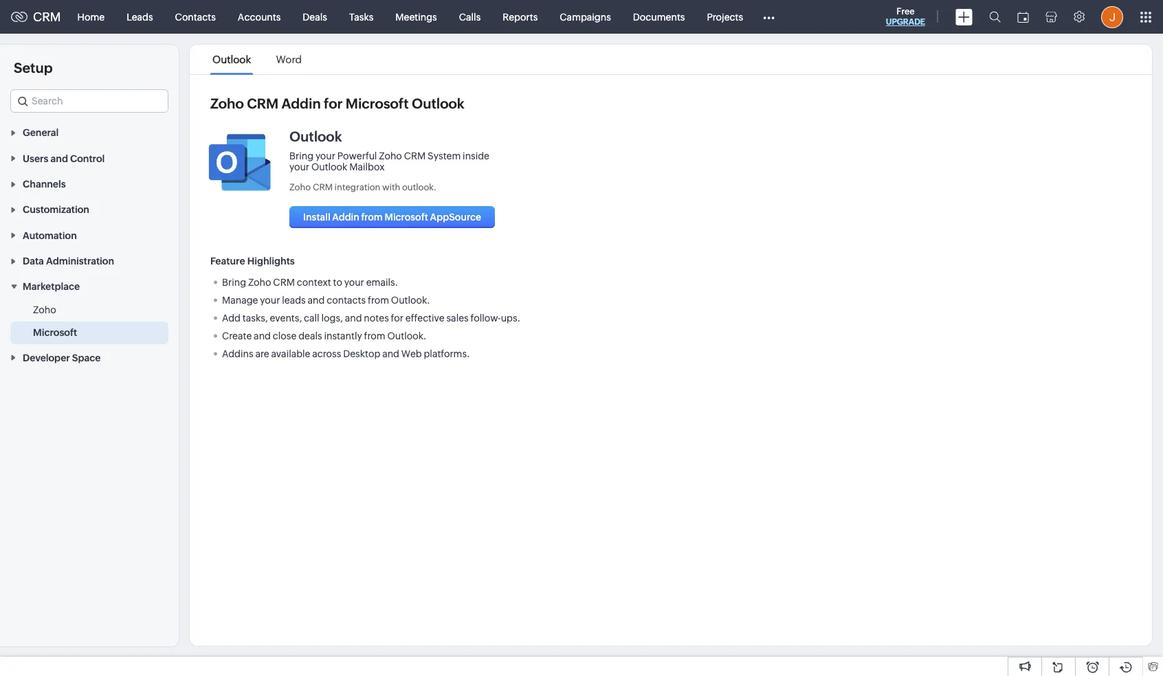 Task type: vqa. For each thing, say whether or not it's contained in the screenshot.
across
yes



Task type: locate. For each thing, give the bounding box(es) containing it.
across
[[313, 349, 341, 360]]

add
[[222, 313, 241, 324]]

and right users
[[51, 153, 68, 164]]

data administration button
[[0, 248, 179, 274]]

your up tasks,
[[260, 295, 280, 306]]

bring
[[290, 151, 314, 162], [222, 277, 246, 288]]

1 vertical spatial for
[[391, 313, 404, 324]]

calls
[[459, 11, 481, 22]]

effective
[[406, 313, 445, 324]]

outlook bring your powerful zoho crm system inside your outlook mailbox
[[290, 129, 490, 173]]

1 horizontal spatial for
[[391, 313, 404, 324]]

word
[[276, 54, 302, 65]]

0 vertical spatial for
[[324, 96, 343, 111]]

install
[[303, 212, 331, 223]]

for
[[324, 96, 343, 111], [391, 313, 404, 324]]

word link
[[274, 54, 304, 65]]

0 horizontal spatial for
[[324, 96, 343, 111]]

0 horizontal spatial addin
[[282, 96, 321, 111]]

customization button
[[0, 197, 179, 222]]

1 horizontal spatial addin
[[332, 212, 360, 223]]

outlook.
[[402, 182, 437, 193]]

outlook up the "system"
[[412, 96, 465, 111]]

1 vertical spatial microsoft
[[385, 212, 428, 223]]

addin inside button
[[332, 212, 360, 223]]

outlook.
[[391, 295, 430, 306], [388, 331, 427, 342]]

1 vertical spatial outlook.
[[388, 331, 427, 342]]

crm down word link
[[247, 96, 279, 111]]

for up powerful
[[324, 96, 343, 111]]

1 horizontal spatial bring
[[290, 151, 314, 162]]

feature highlights
[[211, 256, 295, 267]]

to
[[333, 277, 343, 288]]

leads link
[[116, 0, 164, 33]]

None field
[[10, 89, 169, 113]]

zoho down "outlook" link
[[211, 96, 244, 111]]

profile element
[[1094, 0, 1132, 33]]

0 horizontal spatial bring
[[222, 277, 246, 288]]

outlook down zoho crm addin for microsoft outlook
[[290, 129, 342, 144]]

outlook link
[[211, 54, 253, 65]]

microsoft inside "marketplace" region
[[33, 328, 77, 339]]

from up 'notes'
[[368, 295, 389, 306]]

from down 'notes'
[[364, 331, 386, 342]]

leads
[[127, 11, 153, 22]]

microsoft
[[346, 96, 409, 111], [385, 212, 428, 223], [33, 328, 77, 339]]

crm up install
[[313, 182, 333, 193]]

accounts link
[[227, 0, 292, 33]]

and
[[51, 153, 68, 164], [308, 295, 325, 306], [345, 313, 362, 324], [254, 331, 271, 342], [383, 349, 400, 360]]

addin right install
[[332, 212, 360, 223]]

0 vertical spatial from
[[361, 212, 383, 223]]

for right 'notes'
[[391, 313, 404, 324]]

bring inside outlook bring your powerful zoho crm system inside your outlook mailbox
[[290, 151, 314, 162]]

1 vertical spatial addin
[[332, 212, 360, 223]]

system
[[428, 151, 461, 162]]

available
[[271, 349, 311, 360]]

outlook. up web
[[388, 331, 427, 342]]

events,
[[270, 313, 302, 324]]

list containing outlook
[[200, 45, 314, 74]]

0 vertical spatial bring
[[290, 151, 314, 162]]

developer space
[[23, 353, 101, 364]]

desktop
[[343, 349, 381, 360]]

microsoft up outlook bring your powerful zoho crm system inside your outlook mailbox
[[346, 96, 409, 111]]

addins
[[222, 349, 254, 360]]

mailbox
[[350, 162, 385, 173]]

0 vertical spatial addin
[[282, 96, 321, 111]]

projects
[[707, 11, 744, 22]]

integration
[[335, 182, 381, 193]]

crm left home
[[33, 10, 61, 24]]

crm up the leads
[[273, 277, 295, 288]]

zoho down feature highlights
[[248, 277, 271, 288]]

microsoft down "outlook."
[[385, 212, 428, 223]]

close
[[273, 331, 297, 342]]

users
[[23, 153, 48, 164]]

ups.
[[501, 313, 521, 324]]

calendar image
[[1018, 11, 1030, 22]]

bring up the manage
[[222, 277, 246, 288]]

install addin from microsoft appsource
[[303, 212, 482, 223]]

1 vertical spatial from
[[368, 295, 389, 306]]

from inside button
[[361, 212, 383, 223]]

marketplace region
[[0, 300, 179, 345]]

microsoft link
[[33, 326, 77, 340]]

data
[[23, 256, 44, 267]]

crm left the "system"
[[404, 151, 426, 162]]

contacts
[[327, 295, 366, 306]]

list
[[200, 45, 314, 74]]

campaigns
[[560, 11, 611, 22]]

zoho down marketplace
[[33, 305, 56, 316]]

from
[[361, 212, 383, 223], [368, 295, 389, 306], [364, 331, 386, 342]]

2 vertical spatial microsoft
[[33, 328, 77, 339]]

and down "contacts"
[[345, 313, 362, 324]]

zoho up with
[[379, 151, 402, 162]]

Search text field
[[11, 90, 168, 112]]

zoho crm addin for microsoft outlook
[[211, 96, 465, 111]]

addin
[[282, 96, 321, 111], [332, 212, 360, 223]]

appsource
[[430, 212, 482, 223]]

profile image
[[1102, 6, 1124, 28]]

bring left powerful
[[290, 151, 314, 162]]

and down "context"
[[308, 295, 325, 306]]

zoho inside 'bring zoho crm context to your emails. manage your leads and contacts from outlook. add tasks, events, call logs, and notes for effective sales follow-ups. create and close deals instantly from outlook. addins are available across desktop and web platforms.'
[[248, 277, 271, 288]]

free upgrade
[[887, 6, 926, 27]]

setup
[[14, 60, 53, 76]]

from down zoho crm integration with outlook.
[[361, 212, 383, 223]]

outlook
[[213, 54, 251, 65], [412, 96, 465, 111], [290, 129, 342, 144], [312, 162, 348, 173]]

reports
[[503, 11, 538, 22]]

zoho up install
[[290, 182, 311, 193]]

your
[[316, 151, 336, 162], [290, 162, 310, 173], [344, 277, 364, 288], [260, 295, 280, 306]]

1 vertical spatial bring
[[222, 277, 246, 288]]

outlook. up 'effective'
[[391, 295, 430, 306]]

automation button
[[0, 222, 179, 248]]

addin down word
[[282, 96, 321, 111]]

microsoft inside button
[[385, 212, 428, 223]]

users and control
[[23, 153, 105, 164]]

zoho inside "marketplace" region
[[33, 305, 56, 316]]

general
[[23, 128, 59, 139]]

microsoft down zoho link
[[33, 328, 77, 339]]

feature
[[211, 256, 245, 267]]



Task type: describe. For each thing, give the bounding box(es) containing it.
outlook down accounts "link"
[[213, 54, 251, 65]]

context
[[297, 277, 331, 288]]

general button
[[0, 120, 179, 145]]

0 vertical spatial microsoft
[[346, 96, 409, 111]]

customization
[[23, 205, 89, 216]]

0 vertical spatial outlook.
[[391, 295, 430, 306]]

upgrade
[[887, 17, 926, 27]]

contacts link
[[164, 0, 227, 33]]

accounts
[[238, 11, 281, 22]]

meetings link
[[385, 0, 448, 33]]

zoho for zoho
[[33, 305, 56, 316]]

sales
[[447, 313, 469, 324]]

zoho link
[[33, 304, 56, 317]]

tasks link
[[338, 0, 385, 33]]

channels
[[23, 179, 66, 190]]

meetings
[[396, 11, 437, 22]]

emails.
[[366, 277, 398, 288]]

outlook up integration
[[312, 162, 348, 173]]

create
[[222, 331, 252, 342]]

platforms.
[[424, 349, 470, 360]]

administration
[[46, 256, 114, 267]]

follow-
[[471, 313, 501, 324]]

2 vertical spatial from
[[364, 331, 386, 342]]

free
[[897, 6, 915, 17]]

bring zoho crm context to your emails. manage your leads and contacts from outlook. add tasks, events, call logs, and notes for effective sales follow-ups. create and close deals instantly from outlook. addins are available across desktop and web platforms.
[[222, 277, 521, 360]]

deals
[[303, 11, 327, 22]]

zoho for zoho crm addin for microsoft outlook
[[211, 96, 244, 111]]

control
[[70, 153, 105, 164]]

for inside 'bring zoho crm context to your emails. manage your leads and contacts from outlook. add tasks, events, call logs, and notes for effective sales follow-ups. create and close deals instantly from outlook. addins are available across desktop and web platforms.'
[[391, 313, 404, 324]]

channels button
[[0, 171, 179, 197]]

your up install
[[290, 162, 310, 173]]

developer
[[23, 353, 70, 364]]

manage
[[222, 295, 258, 306]]

instantly
[[324, 331, 362, 342]]

search image
[[990, 11, 1002, 23]]

inside
[[463, 151, 490, 162]]

zoho inside outlook bring your powerful zoho crm system inside your outlook mailbox
[[379, 151, 402, 162]]

zoho for zoho crm integration with outlook.
[[290, 182, 311, 193]]

projects link
[[696, 0, 755, 33]]

with
[[383, 182, 401, 193]]

reports link
[[492, 0, 549, 33]]

marketplace button
[[0, 274, 179, 300]]

data administration
[[23, 256, 114, 267]]

and up 'are'
[[254, 331, 271, 342]]

search element
[[982, 0, 1010, 34]]

and inside the users and control dropdown button
[[51, 153, 68, 164]]

home
[[77, 11, 105, 22]]

highlights
[[247, 256, 295, 267]]

documents
[[633, 11, 685, 22]]

campaigns link
[[549, 0, 622, 33]]

your right to
[[344, 277, 364, 288]]

create menu element
[[948, 0, 982, 33]]

marketplace
[[23, 282, 80, 293]]

create menu image
[[956, 9, 973, 25]]

bring inside 'bring zoho crm context to your emails. manage your leads and contacts from outlook. add tasks, events, call logs, and notes for effective sales follow-ups. create and close deals instantly from outlook. addins are available across desktop and web platforms.'
[[222, 277, 246, 288]]

tasks
[[349, 11, 374, 22]]

crm inside 'bring zoho crm context to your emails. manage your leads and contacts from outlook. add tasks, events, call logs, and notes for effective sales follow-ups. create and close deals instantly from outlook. addins are available across desktop and web platforms.'
[[273, 277, 295, 288]]

logs,
[[322, 313, 343, 324]]

tasks,
[[243, 313, 268, 324]]

are
[[255, 349, 269, 360]]

web
[[402, 349, 422, 360]]

leads
[[282, 295, 306, 306]]

contacts
[[175, 11, 216, 22]]

and left web
[[383, 349, 400, 360]]

home link
[[66, 0, 116, 33]]

powerful
[[338, 151, 377, 162]]

Other Modules field
[[755, 6, 784, 28]]

your left powerful
[[316, 151, 336, 162]]

users and control button
[[0, 145, 179, 171]]

call
[[304, 313, 320, 324]]

calls link
[[448, 0, 492, 33]]

documents link
[[622, 0, 696, 33]]

deals link
[[292, 0, 338, 33]]

automation
[[23, 230, 77, 241]]

deals
[[299, 331, 322, 342]]

crm inside outlook bring your powerful zoho crm system inside your outlook mailbox
[[404, 151, 426, 162]]

space
[[72, 353, 101, 364]]

zoho crm integration with outlook.
[[290, 182, 437, 193]]

notes
[[364, 313, 389, 324]]

crm link
[[11, 10, 61, 24]]

developer space button
[[0, 345, 179, 371]]

install addin from microsoft appsource button
[[290, 206, 495, 228]]



